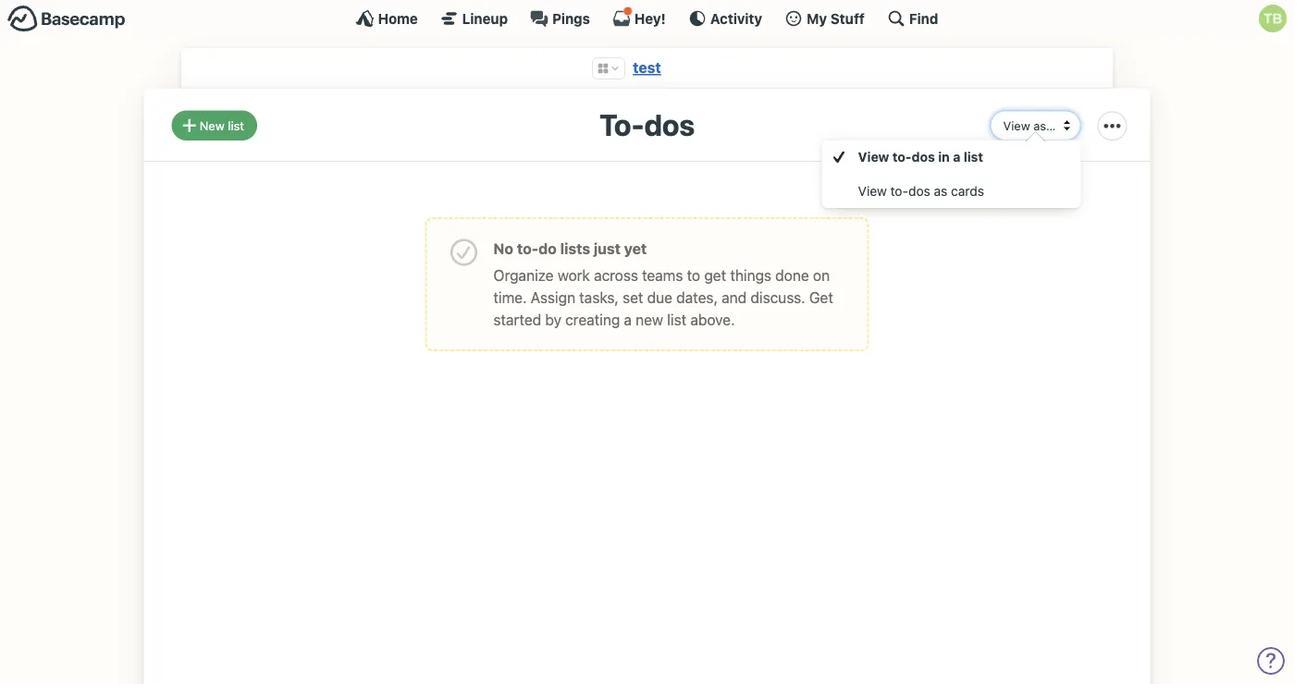 Task type: locate. For each thing, give the bounding box(es) containing it.
view up view to-dos as cards
[[858, 149, 889, 165]]

dos left in
[[912, 149, 935, 165]]

find
[[909, 10, 939, 26]]

cards
[[951, 183, 984, 199]]

a inside the no to-do lists just yet organize work across teams to get things done on time. assign tasks, set due dates, and discuss. get started by creating a new list above.
[[624, 311, 632, 329]]

set
[[623, 289, 643, 307]]

view
[[1003, 118, 1030, 132], [858, 149, 889, 165], [858, 183, 887, 199]]

my
[[807, 10, 827, 26]]

a right in
[[953, 149, 961, 165]]

dos left as
[[909, 183, 931, 199]]

teams
[[642, 267, 683, 284]]

view left as…
[[1003, 118, 1030, 132]]

as…
[[1034, 118, 1056, 132]]

2 vertical spatial dos
[[909, 183, 931, 199]]

tasks,
[[579, 289, 619, 307]]

0 vertical spatial to-
[[893, 149, 912, 165]]

0 vertical spatial a
[[953, 149, 961, 165]]

2 vertical spatial view
[[858, 183, 887, 199]]

find button
[[887, 9, 939, 28]]

time.
[[494, 289, 527, 307]]

1 vertical spatial to-
[[891, 183, 909, 199]]

1 vertical spatial a
[[624, 311, 632, 329]]

no
[[494, 240, 514, 257]]

pings
[[552, 10, 590, 26]]

activity link
[[688, 9, 762, 28]]

to- inside the no to-do lists just yet organize work across teams to get things done on time. assign tasks, set due dates, and discuss. get started by creating a new list above.
[[517, 240, 539, 257]]

to- up view to-dos as cards
[[893, 149, 912, 165]]

1 horizontal spatial list
[[667, 311, 687, 329]]

and
[[722, 289, 747, 307]]

0 vertical spatial view
[[1003, 118, 1030, 132]]

to- right no
[[517, 240, 539, 257]]

above.
[[691, 311, 735, 329]]

dos
[[644, 107, 695, 142], [912, 149, 935, 165], [909, 183, 931, 199]]

dos inside view to-dos in a list link
[[912, 149, 935, 165]]

view as…
[[1003, 118, 1056, 132]]

lineup
[[462, 10, 508, 26]]

things
[[730, 267, 772, 284]]

2 horizontal spatial list
[[964, 149, 984, 165]]

view to-dos in a list link
[[822, 140, 1081, 174]]

view to-dos as cards
[[858, 183, 984, 199]]

lists
[[560, 240, 590, 257]]

1 vertical spatial list
[[964, 149, 984, 165]]

2 vertical spatial list
[[667, 311, 687, 329]]

0 vertical spatial dos
[[644, 107, 695, 142]]

to-dos
[[599, 107, 695, 142]]

0 horizontal spatial list
[[228, 118, 244, 132]]

dos for view to-dos as cards
[[909, 183, 931, 199]]

view for view as…
[[1003, 118, 1030, 132]]

to- for in
[[893, 149, 912, 165]]

view down view to-dos in a list
[[858, 183, 887, 199]]

list inside the no to-do lists just yet organize work across teams to get things done on time. assign tasks, set due dates, and discuss. get started by creating a new list above.
[[667, 311, 687, 329]]

dos down test link
[[644, 107, 695, 142]]

view inside dropdown button
[[1003, 118, 1030, 132]]

dates,
[[677, 289, 718, 307]]

0 horizontal spatial a
[[624, 311, 632, 329]]

to- down view to-dos in a list
[[891, 183, 909, 199]]

pings button
[[530, 9, 590, 28]]

no to-do lists just yet organize work across teams to get things done on time. assign tasks, set due dates, and discuss. get started by creating a new list above.
[[494, 240, 833, 329]]

0 vertical spatial list
[[228, 118, 244, 132]]

1 vertical spatial dos
[[912, 149, 935, 165]]

dos inside view to-dos as cards link
[[909, 183, 931, 199]]

2 vertical spatial to-
[[517, 240, 539, 257]]

list
[[228, 118, 244, 132], [964, 149, 984, 165], [667, 311, 687, 329]]

a left new
[[624, 311, 632, 329]]

new
[[636, 311, 663, 329]]

to-
[[893, 149, 912, 165], [891, 183, 909, 199], [517, 240, 539, 257]]

a
[[953, 149, 961, 165], [624, 311, 632, 329]]

yet
[[624, 240, 647, 257]]

1 vertical spatial view
[[858, 149, 889, 165]]

tim burton image
[[1259, 5, 1287, 32]]

switch accounts image
[[7, 5, 126, 33]]



Task type: describe. For each thing, give the bounding box(es) containing it.
work
[[558, 267, 590, 284]]

lineup link
[[440, 9, 508, 28]]

assign
[[531, 289, 576, 307]]

creating
[[565, 311, 620, 329]]

view to-dos in a list
[[858, 149, 984, 165]]

test
[[633, 59, 661, 76]]

get
[[809, 289, 833, 307]]

do
[[539, 240, 557, 257]]

to-
[[599, 107, 645, 142]]

by
[[545, 311, 562, 329]]

view as… button
[[991, 110, 1081, 141]]

view to-dos as cards link
[[822, 174, 1081, 208]]

main element
[[0, 0, 1294, 36]]

activity
[[710, 10, 762, 26]]

new
[[200, 118, 225, 132]]

just
[[594, 240, 621, 257]]

started
[[494, 311, 541, 329]]

1 horizontal spatial a
[[953, 149, 961, 165]]

to
[[687, 267, 701, 284]]

dos for view to-dos in a list
[[912, 149, 935, 165]]

done
[[776, 267, 809, 284]]

as
[[934, 183, 948, 199]]

new list link
[[172, 110, 257, 141]]

hey!
[[635, 10, 666, 26]]

view for view to-dos as cards
[[858, 183, 887, 199]]

my stuff button
[[785, 9, 865, 28]]

home link
[[356, 9, 418, 28]]

across
[[594, 267, 638, 284]]

stuff
[[831, 10, 865, 26]]

new list
[[200, 118, 244, 132]]

hey! button
[[612, 6, 666, 28]]

home
[[378, 10, 418, 26]]

get
[[704, 267, 726, 284]]

organize
[[494, 267, 554, 284]]

due
[[647, 289, 673, 307]]

to- for lists
[[517, 240, 539, 257]]

discuss.
[[751, 289, 806, 307]]

test link
[[633, 59, 661, 76]]

my stuff
[[807, 10, 865, 26]]

to- for as
[[891, 183, 909, 199]]

view for view to-dos in a list
[[858, 149, 889, 165]]

on
[[813, 267, 830, 284]]

in
[[938, 149, 950, 165]]



Task type: vqa. For each thing, say whether or not it's contained in the screenshot.
Terry Turtle icon
no



